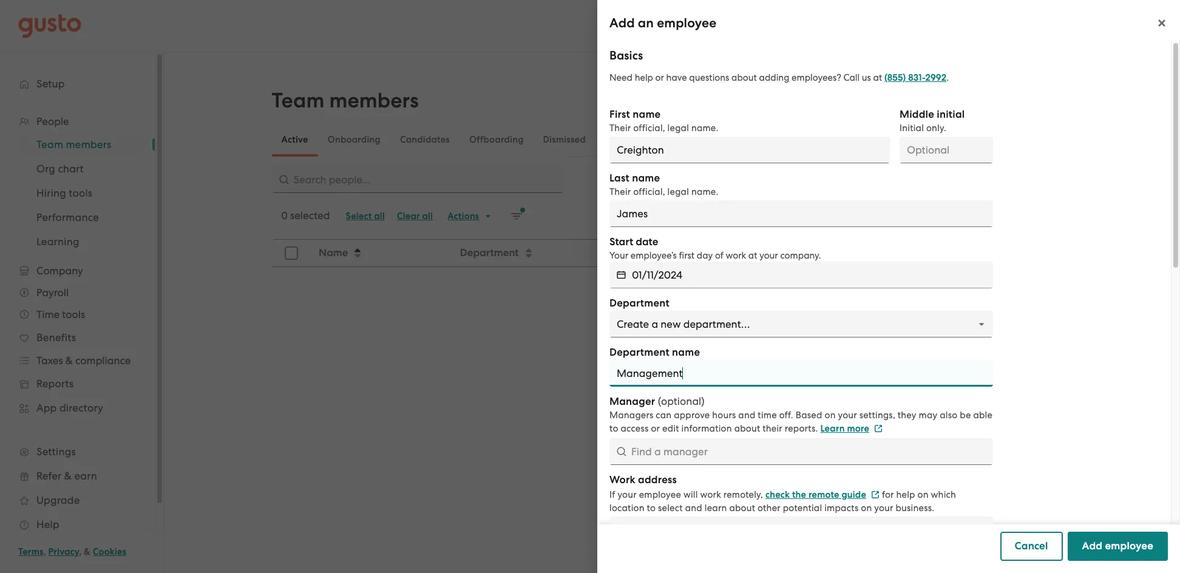 Task type: vqa. For each thing, say whether or not it's contained in the screenshot.
Taxes & compliance
no



Task type: locate. For each thing, give the bounding box(es) containing it.
, left '&'
[[79, 546, 82, 557]]

work up learn
[[700, 489, 721, 500]]

questions
[[689, 72, 729, 83]]

legal down team members tab list
[[668, 186, 689, 197]]

1 vertical spatial about
[[734, 423, 760, 434]]

your down for
[[874, 503, 893, 514]]

us
[[862, 72, 871, 83]]

to left access
[[610, 423, 618, 434]]

initial
[[900, 123, 924, 134]]

initial
[[937, 108, 965, 121]]

or left edit
[[651, 423, 660, 434]]

0 horizontal spatial add
[[610, 15, 635, 31]]

to
[[610, 423, 618, 434], [647, 503, 656, 514]]

2 name. from the top
[[691, 186, 719, 197]]

help inside for help on which location to select and learn about other potential impacts on your business.
[[896, 489, 915, 500]]

1 vertical spatial their
[[610, 186, 631, 197]]

help up business.
[[896, 489, 915, 500]]

to left select
[[647, 503, 656, 514]]

your inside the managers can approve hours and time off. based on your settings, they may also be able to access or edit information about their reports.
[[838, 410, 857, 421]]

2 vertical spatial department
[[610, 346, 670, 359]]

0 horizontal spatial ,
[[43, 546, 46, 557]]

2 vertical spatial employee
[[1105, 540, 1154, 552]]

First name field
[[610, 137, 890, 163]]

0 vertical spatial official,
[[633, 123, 665, 134]]

0 vertical spatial on
[[825, 410, 836, 421]]

address
[[638, 474, 677, 486]]

Middle initial field
[[900, 137, 993, 163]]

0 vertical spatial name.
[[691, 123, 719, 134]]

learn more link
[[821, 423, 883, 434]]

name for last name
[[632, 172, 660, 185]]

last name their official, legal name.
[[610, 172, 719, 197]]

found
[[702, 378, 730, 390]]

name. inside first name their official, legal name.
[[691, 123, 719, 134]]

1 vertical spatial official,
[[633, 186, 665, 197]]

if
[[610, 489, 615, 500]]

name. inside last name their official, legal name.
[[691, 186, 719, 197]]

1 vertical spatial and
[[685, 503, 702, 514]]

(optional)
[[658, 395, 705, 407]]

opens in a new tab image down "settings,"
[[874, 425, 883, 433]]

work
[[726, 250, 746, 261], [700, 489, 721, 500]]

an
[[638, 15, 654, 31]]

candidates
[[400, 134, 450, 145]]

0 horizontal spatial at
[[748, 250, 757, 261]]

opens in a new tab image for check the remote guide
[[871, 491, 880, 499]]

edit
[[662, 423, 679, 434]]

official, inside first name their official, legal name.
[[633, 123, 665, 134]]

1 all from the left
[[374, 211, 385, 222]]

opens in a new tab image inside the check the remote guide link
[[871, 491, 880, 499]]

0 vertical spatial department
[[460, 246, 519, 259]]

all inside select all button
[[374, 211, 385, 222]]

0 vertical spatial legal
[[668, 123, 689, 134]]

name for first name
[[633, 108, 661, 121]]

at right of
[[748, 250, 757, 261]]

type
[[863, 246, 885, 259]]

0 horizontal spatial all
[[374, 211, 385, 222]]

official, for last name
[[633, 186, 665, 197]]

all right clear
[[422, 211, 433, 222]]

and
[[738, 410, 756, 421], [685, 503, 702, 514]]

at inside start date your employee's first day of work at your company.
[[748, 250, 757, 261]]

2 vertical spatial on
[[861, 503, 872, 514]]

0 vertical spatial employee
[[657, 15, 717, 31]]

2 vertical spatial add
[[1082, 540, 1103, 552]]

opens in a new tab image left for
[[871, 491, 880, 499]]

1 vertical spatial name
[[632, 172, 660, 185]]

about left adding
[[732, 72, 757, 83]]

legal
[[668, 123, 689, 134], [668, 186, 689, 197]]

all for clear all
[[422, 211, 433, 222]]

they
[[898, 410, 917, 421]]

their
[[610, 123, 631, 134], [610, 186, 631, 197]]

0 vertical spatial opens in a new tab image
[[874, 425, 883, 433]]

onboarding
[[328, 134, 381, 145]]

(855)
[[885, 72, 906, 83]]

add for add a team member
[[957, 97, 977, 109]]

add inside button
[[957, 97, 977, 109]]

last
[[610, 172, 630, 185]]

1 vertical spatial on
[[918, 489, 929, 500]]

0 vertical spatial and
[[738, 410, 756, 421]]

to inside the managers can approve hours and time off. based on your settings, they may also be able to access or edit information about their reports.
[[610, 423, 618, 434]]

their inside first name their official, legal name.
[[610, 123, 631, 134]]

official, inside last name their official, legal name.
[[633, 186, 665, 197]]

date
[[636, 236, 658, 248]]

0 vertical spatial their
[[610, 123, 631, 134]]

all for select all
[[374, 211, 385, 222]]

work inside start date your employee's first day of work at your company.
[[726, 250, 746, 261]]

business.
[[896, 503, 935, 514]]

0 horizontal spatial and
[[685, 503, 702, 514]]

Department name field
[[610, 360, 993, 387]]

add inside "button"
[[1082, 540, 1103, 552]]

1 horizontal spatial ,
[[79, 546, 82, 557]]

1 horizontal spatial all
[[422, 211, 433, 222]]

basics
[[610, 49, 643, 63]]

0 vertical spatial work
[[726, 250, 746, 261]]

if your employee will work remotely,
[[610, 489, 763, 500]]

terms
[[18, 546, 43, 557]]

learn
[[821, 423, 845, 434]]

name. for last name
[[691, 186, 719, 197]]

1 their from the top
[[610, 123, 631, 134]]

on up business.
[[918, 489, 929, 500]]

work address
[[610, 474, 677, 486]]

about down time
[[734, 423, 760, 434]]

Search people... field
[[272, 166, 563, 193]]

2 official, from the top
[[633, 186, 665, 197]]

0 horizontal spatial to
[[610, 423, 618, 434]]

your left the company.
[[760, 250, 778, 261]]

their inside last name their official, legal name.
[[610, 186, 631, 197]]

which
[[931, 489, 956, 500]]

company.
[[780, 250, 821, 261]]

about down remotely, at the right of page
[[729, 503, 755, 514]]

1 horizontal spatial add
[[957, 97, 977, 109]]

to inside for help on which location to select and learn about other potential impacts on your business.
[[647, 503, 656, 514]]

name up no people found
[[672, 346, 700, 359]]

0 selected status
[[281, 209, 330, 222]]

candidates button
[[390, 125, 460, 154]]

add an employee
[[610, 15, 717, 31]]

1 vertical spatial opens in a new tab image
[[871, 491, 880, 499]]

middle
[[900, 108, 934, 121]]

and left time
[[738, 410, 756, 421]]

2 vertical spatial about
[[729, 503, 755, 514]]

2 vertical spatial name
[[672, 346, 700, 359]]

potential
[[783, 503, 822, 514]]

1 vertical spatial help
[[896, 489, 915, 500]]

and down will
[[685, 503, 702, 514]]

need
[[610, 72, 633, 83]]

all inside clear all button
[[422, 211, 433, 222]]

help
[[635, 72, 653, 83], [896, 489, 915, 500]]

or left have
[[655, 72, 664, 83]]

remotely,
[[724, 489, 763, 500]]

at right the us on the top of page
[[873, 72, 882, 83]]

1 vertical spatial name.
[[691, 186, 719, 197]]

day
[[697, 250, 713, 261]]

new notifications image
[[511, 210, 523, 222], [511, 210, 523, 222]]

1 official, from the top
[[633, 123, 665, 134]]

opens in a new tab image for learn more
[[874, 425, 883, 433]]

1 vertical spatial legal
[[668, 186, 689, 197]]

, left privacy on the bottom of the page
[[43, 546, 46, 557]]

2 all from the left
[[422, 211, 433, 222]]

legal for first name
[[668, 123, 689, 134]]

0 vertical spatial name
[[633, 108, 661, 121]]

department name
[[610, 346, 700, 359]]

1 vertical spatial work
[[700, 489, 721, 500]]

opens in a new tab image
[[874, 425, 883, 433], [871, 491, 880, 499]]

approve
[[674, 410, 710, 421]]

legal down have
[[668, 123, 689, 134]]

employee for an
[[657, 15, 717, 31]]

2 horizontal spatial add
[[1082, 540, 1103, 552]]

start
[[610, 236, 633, 248]]

your inside for help on which location to select and learn about other potential impacts on your business.
[[874, 503, 893, 514]]

0 horizontal spatial work
[[700, 489, 721, 500]]

legal inside last name their official, legal name.
[[668, 186, 689, 197]]

1 horizontal spatial and
[[738, 410, 756, 421]]

1 horizontal spatial to
[[647, 503, 656, 514]]

location
[[610, 503, 645, 514]]

all right select
[[374, 211, 385, 222]]

department
[[460, 246, 519, 259], [610, 297, 670, 310], [610, 346, 670, 359]]

1 horizontal spatial at
[[873, 72, 882, 83]]

name inside first name their official, legal name.
[[633, 108, 661, 121]]

your inside start date your employee's first day of work at your company.
[[760, 250, 778, 261]]

1 horizontal spatial work
[[726, 250, 746, 261]]

name right last
[[632, 172, 660, 185]]

(855) 831-2992 link
[[885, 72, 947, 83]]

name right first
[[633, 108, 661, 121]]

1 vertical spatial or
[[651, 423, 660, 434]]

1 vertical spatial at
[[748, 250, 757, 261]]

0 vertical spatial add
[[610, 15, 635, 31]]

add a team member drawer dialog
[[597, 0, 1180, 573]]

add
[[610, 15, 635, 31], [957, 97, 977, 109], [1082, 540, 1103, 552]]

may
[[919, 410, 938, 421]]

able
[[973, 410, 993, 421]]

0 horizontal spatial help
[[635, 72, 653, 83]]

at
[[873, 72, 882, 83], [748, 250, 757, 261]]

employee
[[657, 15, 717, 31], [639, 489, 681, 500], [1105, 540, 1154, 552]]

name. for first name
[[691, 123, 719, 134]]

work right of
[[726, 250, 746, 261]]

1 horizontal spatial help
[[896, 489, 915, 500]]

0 vertical spatial help
[[635, 72, 653, 83]]

select
[[658, 503, 683, 514]]

more
[[847, 423, 869, 434]]

their down last
[[610, 186, 631, 197]]

check the remote guide link
[[766, 489, 880, 500]]

on down guide
[[861, 503, 872, 514]]

0 vertical spatial to
[[610, 423, 618, 434]]

legal inside first name their official, legal name.
[[668, 123, 689, 134]]

1 vertical spatial to
[[647, 503, 656, 514]]

all
[[374, 211, 385, 222], [422, 211, 433, 222]]

need help or have questions about adding employees? call us at (855) 831-2992 .
[[610, 72, 949, 83]]

1 vertical spatial employee
[[639, 489, 681, 500]]

2992
[[926, 72, 947, 83]]

2 legal from the top
[[668, 186, 689, 197]]

Manager field
[[610, 438, 993, 465]]

1 vertical spatial add
[[957, 97, 977, 109]]

1 legal from the top
[[668, 123, 689, 134]]

your up learn more on the bottom of page
[[838, 410, 857, 421]]

help right need
[[635, 72, 653, 83]]

selected
[[290, 209, 330, 222]]

name.
[[691, 123, 719, 134], [691, 186, 719, 197]]

or
[[655, 72, 664, 83], [651, 423, 660, 434]]

1 name. from the top
[[691, 123, 719, 134]]

name. up start date your employee's first day of work at your company.
[[691, 186, 719, 197]]

name inside last name their official, legal name.
[[632, 172, 660, 185]]

2 their from the top
[[610, 186, 631, 197]]

on up learn
[[825, 410, 836, 421]]

name. up first name field
[[691, 123, 719, 134]]

0 horizontal spatial on
[[825, 410, 836, 421]]

their down first
[[610, 123, 631, 134]]

add a team member
[[957, 97, 1059, 109]]

opens in a new tab image inside learn more link
[[874, 425, 883, 433]]



Task type: describe. For each thing, give the bounding box(es) containing it.
on inside the managers can approve hours and time off. based on your settings, they may also be able to access or edit information about their reports.
[[825, 410, 836, 421]]

manager
[[610, 395, 655, 408]]

2 , from the left
[[79, 546, 82, 557]]

about inside for help on which location to select and learn about other potential impacts on your business.
[[729, 503, 755, 514]]

1 horizontal spatial on
[[861, 503, 872, 514]]

first
[[610, 108, 630, 121]]

help for or
[[635, 72, 653, 83]]

about inside the managers can approve hours and time off. based on your settings, they may also be able to access or edit information about their reports.
[[734, 423, 760, 434]]

of
[[715, 250, 724, 261]]

select all button
[[340, 206, 391, 226]]

will
[[684, 489, 698, 500]]

call
[[844, 72, 860, 83]]

middle initial initial only.
[[900, 108, 965, 134]]

.
[[947, 72, 949, 83]]

no people found
[[649, 378, 730, 390]]

clear all
[[397, 211, 433, 222]]

cancel button
[[1000, 532, 1063, 561]]

clear all button
[[391, 206, 439, 226]]

privacy
[[48, 546, 79, 557]]

team members
[[272, 88, 419, 113]]

legal for last name
[[668, 186, 689, 197]]

select
[[346, 211, 372, 222]]

only.
[[926, 123, 946, 134]]

their
[[763, 423, 783, 434]]

2 horizontal spatial on
[[918, 489, 929, 500]]

cookies button
[[93, 545, 126, 559]]

their for last
[[610, 186, 631, 197]]

active button
[[272, 125, 318, 154]]

start date your employee's first day of work at your company.
[[610, 236, 821, 261]]

be
[[960, 410, 971, 421]]

account menu element
[[946, 0, 1162, 52]]

the
[[792, 489, 806, 500]]

offboarding
[[469, 134, 524, 145]]

1 , from the left
[[43, 546, 46, 557]]

offboarding button
[[460, 125, 533, 154]]

managers
[[610, 410, 654, 421]]

information
[[682, 423, 732, 434]]

for help on which location to select and learn about other potential impacts on your business.
[[610, 489, 956, 514]]

team
[[989, 97, 1015, 109]]

learn
[[705, 503, 727, 514]]

and inside the managers can approve hours and time off. based on your settings, they may also be able to access or edit information about their reports.
[[738, 410, 756, 421]]

0 vertical spatial about
[[732, 72, 757, 83]]

cookies
[[93, 546, 126, 557]]

calendar outline image
[[617, 269, 626, 281]]

employee for your
[[639, 489, 681, 500]]

settings,
[[860, 410, 895, 421]]

access
[[621, 423, 649, 434]]

Last name field
[[610, 200, 993, 227]]

select all
[[346, 211, 385, 222]]

0 vertical spatial at
[[873, 72, 882, 83]]

member
[[1017, 97, 1059, 109]]

official, for first name
[[633, 123, 665, 134]]

your up location
[[618, 489, 637, 500]]

team members tab list
[[272, 123, 1073, 157]]

employee inside "button"
[[1105, 540, 1154, 552]]

cancel
[[1015, 540, 1048, 552]]

remote
[[809, 489, 839, 500]]

learn more
[[821, 423, 869, 434]]

&
[[84, 546, 90, 557]]

team
[[272, 88, 324, 113]]

hours
[[712, 410, 736, 421]]

check the remote guide
[[766, 489, 866, 500]]

adding
[[759, 72, 790, 83]]

guide
[[842, 489, 866, 500]]

add employee
[[1082, 540, 1154, 552]]

their for first
[[610, 123, 631, 134]]

time
[[758, 410, 777, 421]]

manager (optional)
[[610, 395, 705, 408]]

Select all rows on this page checkbox
[[278, 240, 304, 267]]

first
[[679, 250, 695, 261]]

home image
[[18, 14, 81, 38]]

help for on
[[896, 489, 915, 500]]

terms link
[[18, 546, 43, 557]]

impacts
[[825, 503, 859, 514]]

no
[[649, 378, 663, 390]]

employee's
[[631, 250, 677, 261]]

employment type
[[800, 246, 885, 259]]

or inside the managers can approve hours and time off. based on your settings, they may also be able to access or edit information about their reports.
[[651, 423, 660, 434]]

add for add an employee
[[610, 15, 635, 31]]

active
[[281, 134, 308, 145]]

dismissed
[[543, 134, 586, 145]]

employment
[[800, 246, 861, 259]]

dismissed button
[[533, 125, 595, 154]]

your
[[610, 250, 628, 261]]

add for add employee
[[1082, 540, 1103, 552]]

0
[[281, 209, 288, 222]]

people
[[666, 378, 699, 390]]

work
[[610, 474, 636, 486]]

department inside button
[[460, 246, 519, 259]]

can
[[656, 410, 672, 421]]

first name their official, legal name.
[[610, 108, 719, 134]]

Start date field
[[632, 262, 993, 288]]

have
[[666, 72, 687, 83]]

clear
[[397, 211, 420, 222]]

name
[[318, 246, 348, 259]]

add a team member button
[[942, 89, 1073, 118]]

onboarding button
[[318, 125, 390, 154]]

0 vertical spatial or
[[655, 72, 664, 83]]

privacy link
[[48, 546, 79, 557]]

and inside for help on which location to select and learn about other potential impacts on your business.
[[685, 503, 702, 514]]

1 vertical spatial department
[[610, 297, 670, 310]]

employees?
[[792, 72, 841, 83]]

0 selected
[[281, 209, 330, 222]]

check
[[766, 489, 790, 500]]

831-
[[908, 72, 926, 83]]



